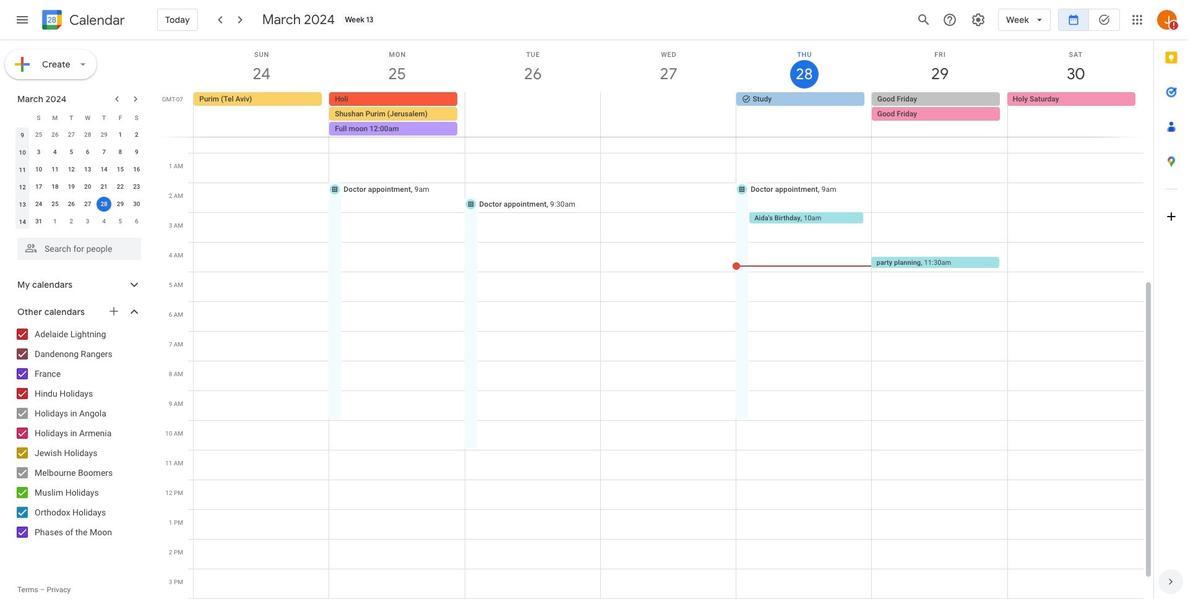 Task type: describe. For each thing, give the bounding box(es) containing it.
april 5 element
[[113, 214, 128, 229]]

march 2024 grid
[[12, 109, 145, 230]]

30 element
[[129, 197, 144, 212]]

21 element
[[97, 179, 111, 194]]

19 element
[[64, 179, 79, 194]]

3 element
[[31, 145, 46, 160]]

5 element
[[64, 145, 79, 160]]

20 element
[[80, 179, 95, 194]]

24 element
[[31, 197, 46, 212]]

february 26 element
[[48, 127, 62, 142]]

26 element
[[64, 197, 79, 212]]

6 element
[[80, 145, 95, 160]]

april 3 element
[[80, 214, 95, 229]]

february 27 element
[[64, 127, 79, 142]]

column header inside march 2024 grid
[[14, 109, 31, 126]]

2 element
[[129, 127, 144, 142]]

16 element
[[129, 162, 144, 177]]

settings menu image
[[971, 12, 986, 27]]

17 element
[[31, 179, 46, 194]]

april 4 element
[[97, 214, 111, 229]]

april 1 element
[[48, 214, 62, 229]]

28, today element
[[97, 197, 111, 212]]

4 element
[[48, 145, 62, 160]]

calendar element
[[40, 7, 125, 35]]

7 element
[[97, 145, 111, 160]]



Task type: locate. For each thing, give the bounding box(es) containing it.
9 element
[[129, 145, 144, 160]]

27 element
[[80, 197, 95, 212]]

1 element
[[113, 127, 128, 142]]

22 element
[[113, 179, 128, 194]]

cell inside march 2024 grid
[[96, 196, 112, 213]]

april 6 element
[[129, 214, 144, 229]]

None search field
[[0, 233, 153, 260]]

13 element
[[80, 162, 95, 177]]

row group inside march 2024 grid
[[14, 126, 145, 230]]

15 element
[[113, 162, 128, 177]]

Search for people text field
[[25, 238, 134, 260]]

row group
[[14, 126, 145, 230]]

main drawer image
[[15, 12, 30, 27]]

heading inside calendar element
[[67, 13, 125, 28]]

april 2 element
[[64, 214, 79, 229]]

tab list
[[1154, 40, 1188, 564]]

cell
[[329, 92, 465, 137], [465, 92, 601, 137], [601, 92, 736, 137], [872, 92, 1007, 137], [96, 196, 112, 213]]

18 element
[[48, 179, 62, 194]]

grid
[[158, 40, 1153, 599]]

8 element
[[113, 145, 128, 160]]

other calendars list
[[2, 324, 153, 542]]

row
[[188, 92, 1153, 137], [14, 109, 145, 126], [14, 126, 145, 144], [14, 144, 145, 161], [14, 161, 145, 178], [14, 178, 145, 196], [14, 196, 145, 213], [14, 213, 145, 230]]

25 element
[[48, 197, 62, 212]]

23 element
[[129, 179, 144, 194]]

31 element
[[31, 214, 46, 229]]

column header
[[14, 109, 31, 126]]

14 element
[[97, 162, 111, 177]]

29 element
[[113, 197, 128, 212]]

12 element
[[64, 162, 79, 177]]

add other calendars image
[[108, 305, 120, 317]]

10 element
[[31, 162, 46, 177]]

heading
[[67, 13, 125, 28]]

february 25 element
[[31, 127, 46, 142]]

february 28 element
[[80, 127, 95, 142]]

11 element
[[48, 162, 62, 177]]

february 29 element
[[97, 127, 111, 142]]



Task type: vqa. For each thing, say whether or not it's contained in the screenshot.
James
no



